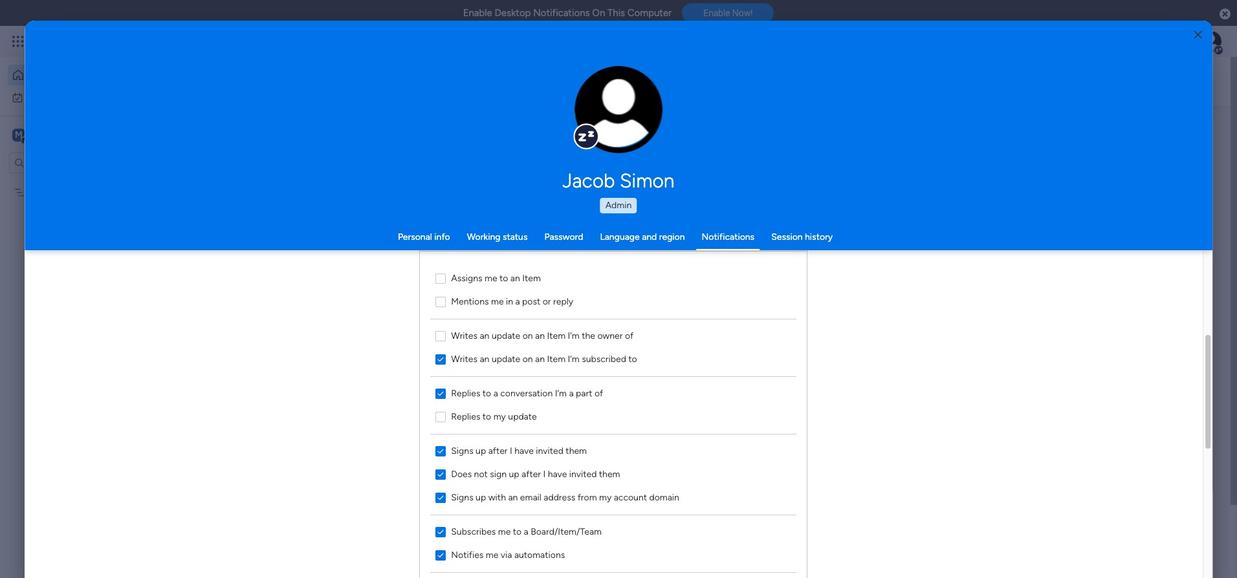 Task type: locate. For each thing, give the bounding box(es) containing it.
signs down does
[[451, 492, 474, 503]]

i up address
[[544, 469, 546, 480]]

0 horizontal spatial main
[[30, 128, 52, 141]]

1 horizontal spatial workspace
[[378, 284, 422, 295]]

1 vertical spatial and
[[444, 443, 461, 455]]

replies for replies to a conversation i'm a part of
[[451, 388, 481, 399]]

2 vertical spatial up
[[476, 492, 486, 503]]

up left "with"
[[476, 492, 486, 503]]

mentions
[[451, 296, 489, 307]]

me
[[485, 273, 498, 284], [491, 296, 504, 307], [498, 527, 511, 538], [486, 550, 499, 561]]

workspace down add to favorites icon at left
[[378, 284, 422, 295]]

address
[[544, 492, 576, 503]]

replies
[[451, 388, 481, 399], [451, 411, 481, 422]]

item up post
[[523, 273, 541, 284]]

change
[[592, 117, 621, 127]]

0 vertical spatial invited
[[536, 446, 564, 457]]

workspace selection element
[[12, 127, 108, 144]]

not
[[474, 469, 488, 480]]

enable now! button
[[682, 3, 774, 23]]

1 vertical spatial workspace
[[378, 284, 422, 295]]

1 writes from the top
[[451, 330, 478, 341]]

install our mobile app link
[[1018, 227, 1179, 242]]

1 vertical spatial replies
[[451, 411, 481, 422]]

item
[[523, 273, 541, 284], [547, 330, 566, 341], [547, 354, 566, 365]]

my board list box
[[0, 179, 165, 378]]

1 vertical spatial my
[[30, 187, 43, 198]]

have up address
[[548, 469, 567, 480]]

writes
[[451, 330, 478, 341], [451, 354, 478, 365]]

0 vertical spatial my
[[494, 411, 506, 422]]

0 vertical spatial them
[[566, 446, 587, 457]]

me for assigns
[[485, 273, 498, 284]]

signs for signs up with an email address from my account domain
[[451, 492, 474, 503]]

after up sign
[[489, 446, 508, 457]]

after
[[489, 446, 508, 457], [522, 469, 541, 480]]

signs up after i have invited them
[[451, 446, 587, 457]]

me up via
[[498, 527, 511, 538]]

home button
[[8, 65, 139, 85]]

i'm for the
[[568, 330, 580, 341]]

0 horizontal spatial work
[[43, 92, 63, 103]]

1 horizontal spatial enable
[[704, 8, 730, 18]]

my work
[[28, 92, 63, 103]]

add to favorites image
[[405, 262, 418, 275]]

>
[[349, 284, 354, 295]]

2 vertical spatial item
[[547, 354, 566, 365]]

enable now!
[[704, 8, 753, 18]]

0 vertical spatial have
[[515, 446, 534, 457]]

enable
[[463, 7, 492, 19], [704, 8, 730, 18]]

an
[[511, 273, 520, 284], [480, 330, 490, 341], [536, 330, 545, 341], [480, 354, 490, 365], [536, 354, 545, 365], [509, 492, 518, 503]]

enable left desktop
[[463, 7, 492, 19]]

mentions me in a post or reply
[[451, 296, 574, 307]]

change profile picture
[[592, 117, 647, 138]]

i up does not sign up after i have invited them
[[510, 446, 513, 457]]

my inside my board list box
[[30, 187, 43, 198]]

post
[[523, 296, 541, 307]]

personal
[[398, 232, 432, 243]]

on
[[523, 330, 533, 341], [523, 354, 533, 365]]

me left in
[[491, 296, 504, 307]]

1 vertical spatial writes
[[451, 354, 478, 365]]

0 vertical spatial on
[[523, 330, 533, 341]]

my down conversation
[[494, 411, 506, 422]]

0 horizontal spatial after
[[489, 446, 508, 457]]

sign
[[490, 469, 507, 480]]

my
[[28, 92, 41, 103], [30, 187, 43, 198]]

update for writes an update on an item i'm subscribed to
[[492, 354, 521, 365]]

invite your teammates and start collaborating
[[337, 443, 549, 455]]

2 signs from the top
[[451, 492, 474, 503]]

region
[[659, 232, 685, 243]]

1 on from the top
[[523, 330, 533, 341]]

after up email
[[522, 469, 541, 480]]

workspace up search in workspace field
[[55, 128, 106, 141]]

on down 'writes an update on an item i'm the owner of' at the bottom
[[523, 354, 533, 365]]

0 vertical spatial signs
[[451, 446, 474, 457]]

0 horizontal spatial and
[[444, 443, 461, 455]]

1 horizontal spatial of
[[625, 330, 634, 341]]

work
[[43, 92, 63, 103], [271, 284, 291, 295]]

main right workspace image
[[30, 128, 52, 141]]

1 horizontal spatial work
[[271, 284, 291, 295]]

have up does not sign up after i have invited them
[[515, 446, 534, 457]]

them up does not sign up after i have invited them
[[566, 446, 587, 457]]

me left via
[[486, 550, 499, 561]]

jacob
[[563, 170, 615, 193]]

0 vertical spatial and
[[642, 232, 657, 243]]

replies up replies to my update
[[451, 388, 481, 399]]

notifications left on
[[533, 7, 590, 19]]

of right "part"
[[595, 388, 604, 399]]

to up replies to my update
[[483, 388, 492, 399]]

invited
[[536, 446, 564, 457], [570, 469, 597, 480]]

region
[[420, 251, 808, 579]]

up
[[476, 446, 486, 457], [509, 469, 520, 480], [476, 492, 486, 503]]

up for with
[[476, 492, 486, 503]]

notifications right region
[[702, 232, 755, 243]]

Search in workspace field
[[27, 155, 108, 170]]

up up not
[[476, 446, 486, 457]]

2 on from the top
[[523, 354, 533, 365]]

my down the 'home'
[[28, 92, 41, 103]]

0 vertical spatial i'm
[[568, 330, 580, 341]]

i'm
[[568, 330, 580, 341], [568, 354, 580, 365], [555, 388, 567, 399]]

1 vertical spatial i
[[544, 469, 546, 480]]

1 vertical spatial them
[[599, 469, 621, 480]]

main
[[30, 128, 52, 141], [357, 284, 376, 295]]

1 vertical spatial on
[[523, 354, 533, 365]]

1 vertical spatial signs
[[451, 492, 474, 503]]

invited up does not sign up after i have invited them
[[536, 446, 564, 457]]

owner
[[598, 330, 623, 341]]

install
[[1018, 229, 1043, 240]]

automations
[[515, 550, 565, 561]]

a
[[516, 296, 520, 307], [494, 388, 498, 399], [569, 388, 574, 399], [524, 527, 529, 538]]

my inside my work button
[[28, 92, 41, 103]]

and
[[642, 232, 657, 243], [444, 443, 461, 455]]

invite
[[337, 443, 363, 455]]

1 horizontal spatial after
[[522, 469, 541, 480]]

management
[[293, 284, 347, 295]]

0 vertical spatial i
[[510, 446, 513, 457]]

assigns
[[451, 273, 483, 284]]

them up account
[[599, 469, 621, 480]]

1 vertical spatial work
[[271, 284, 291, 295]]

on up writes an update on an item i'm subscribed to
[[523, 330, 533, 341]]

0 horizontal spatial workspace
[[55, 128, 106, 141]]

jacob simon
[[563, 170, 675, 193]]

1 replies from the top
[[451, 388, 481, 399]]

0 vertical spatial main
[[30, 128, 52, 141]]

my for my board
[[30, 187, 43, 198]]

in
[[506, 296, 514, 307]]

workspace
[[55, 128, 106, 141], [378, 284, 422, 295]]

enable inside enable now! button
[[704, 8, 730, 18]]

1 horizontal spatial invited
[[570, 469, 597, 480]]

i
[[510, 446, 513, 457], [544, 469, 546, 480]]

me right assigns at the top left
[[485, 273, 498, 284]]

of right owner
[[625, 330, 634, 341]]

to right subscribed
[[629, 354, 638, 365]]

on for the
[[523, 330, 533, 341]]

1 vertical spatial i'm
[[568, 354, 580, 365]]

personal info link
[[398, 232, 450, 243]]

0 vertical spatial my
[[28, 92, 41, 103]]

0 horizontal spatial notifications
[[533, 7, 590, 19]]

work down the 'home'
[[43, 92, 63, 103]]

to
[[500, 273, 509, 284], [629, 354, 638, 365], [483, 388, 492, 399], [483, 411, 492, 422], [513, 527, 522, 538]]

item up writes an update on an item i'm subscribed to
[[547, 330, 566, 341]]

and left region
[[642, 232, 657, 243]]

my right from
[[600, 492, 612, 503]]

update down in
[[492, 330, 521, 341]]

0 vertical spatial up
[[476, 446, 486, 457]]

1 signs from the top
[[451, 446, 474, 457]]

account
[[614, 492, 647, 503]]

up for after
[[476, 446, 486, 457]]

dapulse close image
[[1220, 8, 1231, 21]]

install our mobile app
[[1018, 229, 1114, 240]]

1 vertical spatial of
[[595, 388, 604, 399]]

status
[[503, 232, 528, 243]]

work management > main workspace
[[271, 284, 422, 295]]

option
[[0, 181, 165, 183]]

notifies me via automations
[[451, 550, 565, 561]]

picture
[[606, 128, 632, 138]]

up right sign
[[509, 469, 520, 480]]

0 vertical spatial replies
[[451, 388, 481, 399]]

i'm left "part"
[[555, 388, 567, 399]]

my work button
[[8, 87, 139, 108]]

i'm left subscribed
[[568, 354, 580, 365]]

password link
[[545, 232, 584, 243]]

me for subscribes
[[498, 527, 511, 538]]

1 vertical spatial main
[[357, 284, 376, 295]]

0 vertical spatial writes
[[451, 330, 478, 341]]

1 vertical spatial up
[[509, 469, 520, 480]]

subscribes
[[451, 527, 496, 538]]

language and region link
[[600, 232, 685, 243]]

invited up from
[[570, 469, 597, 480]]

domain
[[650, 492, 680, 503]]

enable for enable now!
[[704, 8, 730, 18]]

1 vertical spatial invited
[[570, 469, 597, 480]]

1 horizontal spatial and
[[642, 232, 657, 243]]

0 vertical spatial update
[[492, 330, 521, 341]]

1 vertical spatial notifications
[[702, 232, 755, 243]]

enable left "now!"
[[704, 8, 730, 18]]

with
[[489, 492, 506, 503]]

replies up "start"
[[451, 411, 481, 422]]

desktop
[[495, 7, 531, 19]]

i'm left the
[[568, 330, 580, 341]]

my
[[494, 411, 506, 422], [600, 492, 612, 503]]

working status
[[467, 232, 528, 243]]

1 horizontal spatial notifications
[[702, 232, 755, 243]]

signs up with an email address from my account domain
[[451, 492, 680, 503]]

my left board
[[30, 187, 43, 198]]

signs up does
[[451, 446, 474, 457]]

1 vertical spatial my
[[600, 492, 612, 503]]

1 vertical spatial item
[[547, 330, 566, 341]]

1 vertical spatial after
[[522, 469, 541, 480]]

0 horizontal spatial have
[[515, 446, 534, 457]]

a up automations
[[524, 527, 529, 538]]

replies to my update
[[451, 411, 537, 422]]

0 vertical spatial work
[[43, 92, 63, 103]]

update up conversation
[[492, 354, 521, 365]]

on for subscribed
[[523, 354, 533, 365]]

session history
[[772, 232, 833, 243]]

2 writes from the top
[[451, 354, 478, 365]]

an up the mentions me in a post or reply
[[511, 273, 520, 284]]

and left "start"
[[444, 443, 461, 455]]

1 horizontal spatial have
[[548, 469, 567, 480]]

1 vertical spatial update
[[492, 354, 521, 365]]

does not sign up after i have invited them
[[451, 469, 621, 480]]

2 vertical spatial i'm
[[555, 388, 567, 399]]

update down conversation
[[509, 411, 537, 422]]

work left management
[[271, 284, 291, 295]]

0 horizontal spatial enable
[[463, 7, 492, 19]]

to up in
[[500, 273, 509, 284]]

main right > on the left
[[357, 284, 376, 295]]

i'm for subscribed
[[568, 354, 580, 365]]

a up replies to my update
[[494, 388, 498, 399]]

item down 'writes an update on an item i'm the owner of' at the bottom
[[547, 354, 566, 365]]

1 horizontal spatial my
[[600, 492, 612, 503]]

have
[[515, 446, 534, 457], [548, 469, 567, 480]]

0 horizontal spatial of
[[595, 388, 604, 399]]

them
[[566, 446, 587, 457], [599, 469, 621, 480]]

2 replies from the top
[[451, 411, 481, 422]]



Task type: vqa. For each thing, say whether or not it's contained in the screenshot.
the post
yes



Task type: describe. For each thing, give the bounding box(es) containing it.
board
[[45, 187, 69, 198]]

notifications link
[[702, 232, 755, 243]]

on
[[592, 7, 605, 19]]

working
[[467, 232, 501, 243]]

0 horizontal spatial i
[[510, 446, 513, 457]]

notifies
[[451, 550, 484, 561]]

to up notifies me via automations at left bottom
[[513, 527, 522, 538]]

my for my work
[[28, 92, 41, 103]]

writes for writes an update on an item i'm subscribed to
[[451, 354, 478, 365]]

enable desktop notifications on this computer
[[463, 7, 672, 19]]

our
[[1045, 229, 1062, 240]]

an down 'writes an update on an item i'm the owner of' at the bottom
[[536, 354, 545, 365]]

replies for replies to my update
[[451, 411, 481, 422]]

0 horizontal spatial them
[[566, 446, 587, 457]]

jacob simon image
[[1201, 31, 1222, 52]]

0 horizontal spatial invited
[[536, 446, 564, 457]]

an up writes an update on an item i'm subscribed to
[[536, 330, 545, 341]]

work inside button
[[43, 92, 63, 103]]

subscribed
[[582, 354, 627, 365]]

change profile picture button
[[575, 66, 663, 154]]

1 horizontal spatial i
[[544, 469, 546, 480]]

admin
[[606, 200, 632, 211]]

work management > main workspace link
[[249, 157, 430, 303]]

history
[[805, 232, 833, 243]]

my board
[[30, 187, 69, 198]]

writes an update on an item i'm subscribed to
[[451, 354, 638, 365]]

email
[[520, 492, 542, 503]]

close image
[[1195, 30, 1203, 40]]

0 vertical spatial notifications
[[533, 7, 590, 19]]

signs for signs up after i have invited them
[[451, 446, 474, 457]]

session history link
[[772, 232, 833, 243]]

workspace image
[[12, 128, 25, 142]]

language
[[600, 232, 640, 243]]

conversation
[[501, 388, 553, 399]]

session
[[772, 232, 803, 243]]

replies to a conversation i'm a part of
[[451, 388, 604, 399]]

enable for enable desktop notifications on this computer
[[463, 7, 492, 19]]

select product image
[[12, 35, 25, 48]]

personal info
[[398, 232, 450, 243]]

this
[[608, 7, 625, 19]]

a right in
[[516, 296, 520, 307]]

profile
[[623, 117, 647, 127]]

me for notifies
[[486, 550, 499, 561]]

simon
[[620, 170, 675, 193]]

or
[[543, 296, 551, 307]]

part
[[576, 388, 593, 399]]

main workspace
[[30, 128, 106, 141]]

from
[[578, 492, 597, 503]]

writes for writes an update on an item i'm the owner of
[[451, 330, 478, 341]]

collaborating
[[488, 443, 549, 455]]

main inside workspace selection element
[[30, 128, 52, 141]]

me for mentions
[[491, 296, 504, 307]]

app
[[1096, 229, 1114, 240]]

working status link
[[467, 232, 528, 243]]

info
[[435, 232, 450, 243]]

1 horizontal spatial them
[[599, 469, 621, 480]]

jacob simon button
[[441, 170, 797, 193]]

an right "with"
[[509, 492, 518, 503]]

board/item/team
[[531, 527, 602, 538]]

your
[[365, 443, 386, 455]]

an down mentions
[[480, 330, 490, 341]]

m
[[15, 129, 23, 140]]

0 vertical spatial item
[[523, 273, 541, 284]]

0 vertical spatial of
[[625, 330, 634, 341]]

teammates
[[389, 443, 441, 455]]

to up "start"
[[483, 411, 492, 422]]

0 vertical spatial workspace
[[55, 128, 106, 141]]

via
[[501, 550, 512, 561]]

now!
[[733, 8, 753, 18]]

language and region
[[600, 232, 685, 243]]

an up replies to a conversation i'm a part of
[[480, 354, 490, 365]]

item for the
[[547, 330, 566, 341]]

reply
[[554, 296, 574, 307]]

writes an update on an item i'm the owner of
[[451, 330, 634, 341]]

the
[[582, 330, 596, 341]]

1 vertical spatial have
[[548, 469, 567, 480]]

update for writes an update on an item i'm the owner of
[[492, 330, 521, 341]]

start
[[464, 443, 485, 455]]

does
[[451, 469, 472, 480]]

2 vertical spatial update
[[509, 411, 537, 422]]

subscribes me to a board/item/team
[[451, 527, 602, 538]]

0 vertical spatial after
[[489, 446, 508, 457]]

0 horizontal spatial my
[[494, 411, 506, 422]]

home
[[30, 69, 55, 80]]

assigns me to an item
[[451, 273, 541, 284]]

1 horizontal spatial main
[[357, 284, 376, 295]]

mobile
[[1064, 229, 1093, 240]]

region containing assigns me to an item
[[420, 251, 808, 579]]

item for subscribed
[[547, 354, 566, 365]]

computer
[[628, 7, 672, 19]]

password
[[545, 232, 584, 243]]

a left "part"
[[569, 388, 574, 399]]



